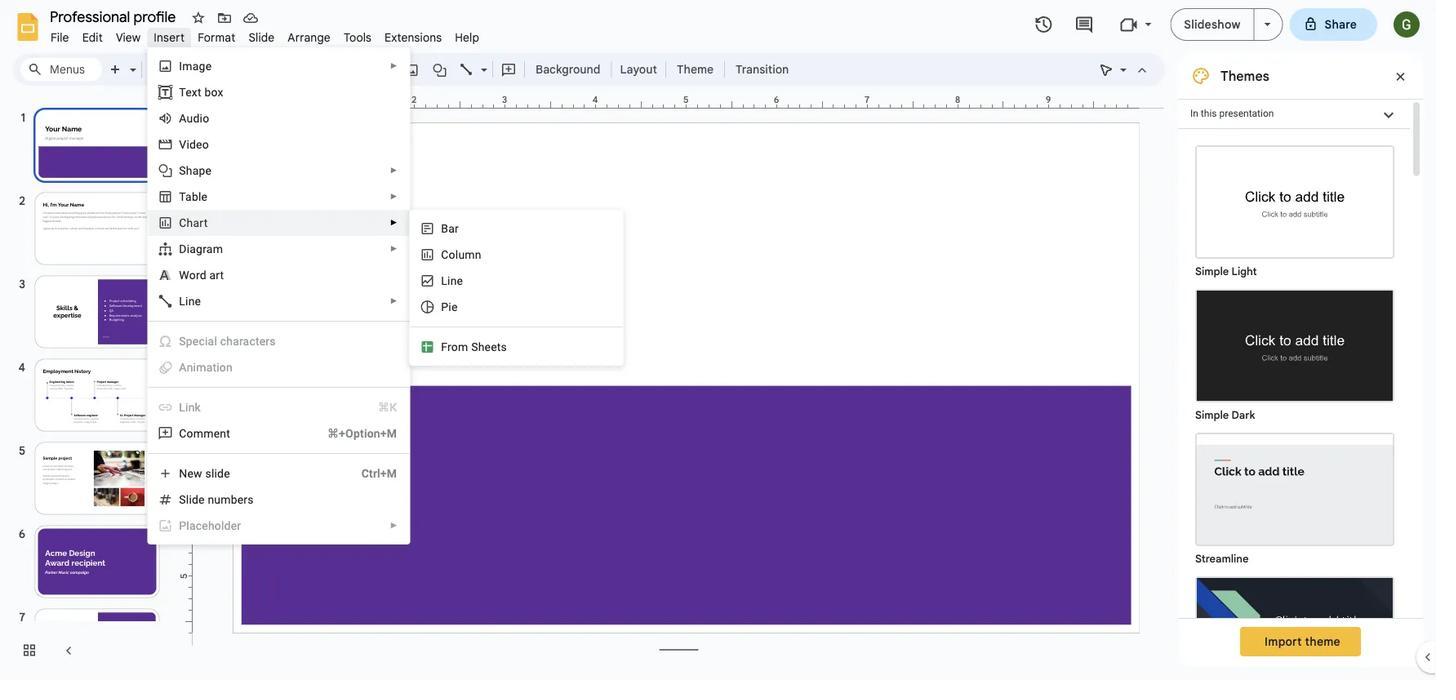 Task type: locate. For each thing, give the bounding box(es) containing it.
menu bar
[[44, 21, 486, 48]]

2 simple from the top
[[1195, 409, 1229, 422]]

0 vertical spatial s
[[179, 164, 186, 177]]

1 menu from the left
[[124, 0, 410, 545]]

s right the 'from'
[[471, 340, 478, 354]]

p inside menu item
[[179, 519, 186, 532]]

tools menu item
[[337, 28, 378, 47]]

art right the ord
[[209, 268, 224, 282]]

m
[[193, 427, 204, 440]]

menu bar containing file
[[44, 21, 486, 48]]

1 menu item from the top
[[148, 328, 409, 354]]

background
[[536, 62, 600, 76]]

simple
[[1195, 265, 1229, 278], [1195, 409, 1229, 422]]

4 ► from the top
[[390, 218, 398, 227]]

Rename text field
[[44, 7, 185, 26]]

c for h
[[179, 216, 187, 229]]

option group inside themes section
[[1178, 129, 1410, 680]]

import theme
[[1265, 634, 1340, 649]]

a
[[179, 111, 187, 125], [179, 360, 187, 374]]

Simple Light radio
[[1187, 137, 1403, 680]]

heets
[[478, 340, 507, 354]]

2 menu item from the top
[[148, 354, 409, 380]]

menu item up ment on the bottom left of page
[[148, 394, 409, 420]]

1 vertical spatial art
[[209, 268, 224, 282]]

a down spe
[[179, 360, 187, 374]]

a left "dio"
[[179, 111, 187, 125]]

mode and view toolbar
[[1093, 53, 1155, 86]]

4 menu item from the top
[[148, 513, 409, 539]]

3 menu item from the top
[[148, 394, 409, 420]]

c down b
[[441, 248, 449, 261]]

k
[[195, 400, 201, 414]]

3 ► from the top
[[390, 192, 398, 201]]

1 horizontal spatial art
[[209, 268, 224, 282]]

menu item containing a
[[148, 354, 409, 380]]

5 ► from the top
[[390, 244, 398, 253]]

s
[[179, 164, 186, 177], [471, 340, 478, 354]]

chart h element
[[179, 216, 213, 229]]

light
[[1232, 265, 1257, 278]]

menu
[[124, 0, 410, 545], [371, 0, 623, 598]]

this
[[1201, 108, 1217, 119]]

from sheets s element
[[441, 340, 512, 354]]

1 simple from the top
[[1195, 265, 1229, 278]]

1 vertical spatial p
[[179, 519, 186, 532]]

menu item
[[148, 328, 409, 354], [148, 354, 409, 380], [148, 394, 409, 420], [148, 513, 409, 539]]

►
[[390, 61, 398, 71], [390, 166, 398, 175], [390, 192, 398, 201], [390, 218, 398, 227], [390, 244, 398, 253], [390, 296, 398, 306], [390, 521, 398, 530]]

extensions
[[385, 30, 442, 44]]

s hape
[[179, 164, 212, 177]]

menu item down characters
[[148, 354, 409, 380]]

insert menu item
[[147, 28, 191, 47]]

ment
[[204, 427, 230, 440]]

navigation
[[0, 92, 180, 680]]

help
[[455, 30, 479, 44]]

themes section
[[1178, 53, 1423, 680]]

menu bar banner
[[0, 0, 1436, 680]]

dark
[[1232, 409, 1255, 422]]

⌘k
[[378, 400, 397, 414]]

1 horizontal spatial s
[[471, 340, 478, 354]]

file menu item
[[44, 28, 76, 47]]

Simple Dark radio
[[1187, 281, 1403, 425]]

t ext box
[[179, 85, 223, 99]]

slid
[[179, 493, 198, 506]]

line q element
[[179, 294, 206, 308]]

1 vertical spatial s
[[471, 340, 478, 354]]

0 horizontal spatial art
[[193, 216, 208, 229]]

olumn
[[449, 248, 481, 261]]

menu bar inside menu bar banner
[[44, 21, 486, 48]]

art for w ord art
[[209, 268, 224, 282]]

slide menu item
[[242, 28, 281, 47]]

art up d iagram
[[193, 216, 208, 229]]

ideo
[[186, 138, 209, 151]]

7 ► from the top
[[390, 521, 398, 530]]

Star checkbox
[[187, 7, 210, 29]]

0 vertical spatial p
[[441, 300, 448, 313]]

⌘+option+m element
[[308, 425, 397, 442]]

0 vertical spatial art
[[193, 216, 208, 229]]

themes
[[1221, 68, 1269, 84]]

1 vertical spatial simple
[[1195, 409, 1229, 422]]

2 a from the top
[[179, 360, 187, 374]]

menu item up nimation
[[148, 328, 409, 354]]

focus image
[[1197, 578, 1393, 680]]

p
[[441, 300, 448, 313], [179, 519, 186, 532]]

i
[[179, 59, 182, 73]]

numbers
[[208, 493, 254, 506]]

1 horizontal spatial p
[[441, 300, 448, 313]]

2 menu from the left
[[371, 0, 623, 598]]

mage
[[182, 59, 212, 73]]

c
[[179, 216, 187, 229], [441, 248, 449, 261]]

b
[[192, 190, 198, 203]]

0 horizontal spatial c
[[179, 216, 187, 229]]

nimation
[[187, 360, 233, 374]]

placeholder p element
[[179, 519, 246, 532]]

2 ► from the top
[[390, 166, 398, 175]]

image i element
[[179, 59, 217, 73]]

l ine
[[441, 274, 463, 287]]

animation a element
[[179, 360, 238, 374]]

menu item containing spe
[[148, 328, 409, 354]]

simple left dark
[[1195, 409, 1229, 422]]

menu containing i
[[124, 0, 410, 545]]

menu item containing lin
[[148, 394, 409, 420]]

option group containing simple light
[[1178, 129, 1410, 680]]

p down l
[[441, 300, 448, 313]]

bar b element
[[441, 222, 464, 235]]

simple inside option
[[1195, 265, 1229, 278]]

► for i mage
[[390, 61, 398, 71]]

theme button
[[669, 57, 721, 82]]

text box t element
[[179, 85, 228, 99]]

help menu item
[[448, 28, 486, 47]]

0 horizontal spatial s
[[179, 164, 186, 177]]

hape
[[186, 164, 212, 177]]

w ord art
[[179, 268, 224, 282]]

1 vertical spatial c
[[441, 248, 449, 261]]

s down v
[[179, 164, 186, 177]]

transition
[[736, 62, 789, 76]]

co
[[179, 427, 193, 440]]

layout button
[[615, 57, 662, 82]]

spe
[[179, 334, 199, 348]]

0 vertical spatial simple
[[1195, 265, 1229, 278]]

insert image image
[[403, 58, 422, 81]]

menu item down numbers
[[148, 513, 409, 539]]

lin k
[[179, 400, 201, 414]]

menu containing b
[[371, 0, 623, 598]]

ar
[[448, 222, 459, 235]]

► for p laceholder
[[390, 521, 398, 530]]

simple inside radio
[[1195, 409, 1229, 422]]

0 vertical spatial c
[[179, 216, 187, 229]]

1 ► from the top
[[390, 61, 398, 71]]

art
[[193, 216, 208, 229], [209, 268, 224, 282]]

simple left "light"
[[1195, 265, 1229, 278]]

1 horizontal spatial c
[[441, 248, 449, 261]]

simple for simple dark
[[1195, 409, 1229, 422]]

p laceholder
[[179, 519, 241, 532]]

1 vertical spatial a
[[179, 360, 187, 374]]

c up d
[[179, 216, 187, 229]]

option group
[[1178, 129, 1410, 680]]

0 vertical spatial a
[[179, 111, 187, 125]]

6 ► from the top
[[390, 296, 398, 306]]

e
[[198, 493, 205, 506]]

► for art
[[390, 218, 398, 227]]

v ideo
[[179, 138, 209, 151]]

► for s hape
[[390, 166, 398, 175]]

arrange
[[288, 30, 331, 44]]

view menu item
[[109, 28, 147, 47]]

co m ment
[[179, 427, 230, 440]]

insert
[[154, 30, 185, 44]]

format menu item
[[191, 28, 242, 47]]

slide numbers e element
[[179, 493, 259, 506]]

1 a from the top
[[179, 111, 187, 125]]

select line image
[[477, 59, 487, 64]]

h
[[187, 216, 193, 229]]

tools
[[344, 30, 372, 44]]

pie p element
[[441, 300, 463, 313]]

a for nimation
[[179, 360, 187, 374]]

in
[[1190, 108, 1198, 119]]

0 horizontal spatial p
[[179, 519, 186, 532]]

share button
[[1290, 8, 1377, 41]]

shape s element
[[179, 164, 217, 177]]

theme
[[1305, 634, 1340, 649]]

p down slid
[[179, 519, 186, 532]]



Task type: describe. For each thing, give the bounding box(es) containing it.
u
[[187, 111, 193, 125]]

ta b le
[[179, 190, 208, 203]]

dio
[[193, 111, 209, 125]]

ie
[[448, 300, 458, 313]]

b
[[441, 222, 448, 235]]

comment m element
[[179, 427, 235, 440]]

arrange menu item
[[281, 28, 337, 47]]

t
[[179, 85, 185, 99]]

p ie
[[441, 300, 458, 313]]

box
[[204, 85, 223, 99]]

edit menu item
[[76, 28, 109, 47]]

c h art
[[179, 216, 208, 229]]

p for ie
[[441, 300, 448, 313]]

format
[[198, 30, 235, 44]]

ta
[[179, 190, 192, 203]]

c for olumn
[[441, 248, 449, 261]]

audio u element
[[179, 111, 214, 125]]

laceholder
[[186, 519, 241, 532]]

iagram
[[187, 242, 223, 256]]

le
[[198, 190, 208, 203]]

a nimation
[[179, 360, 233, 374]]

simple for simple light
[[1195, 265, 1229, 278]]

slid e numbers
[[179, 493, 254, 506]]

slideshow button
[[1170, 8, 1254, 41]]

line l element
[[441, 274, 468, 287]]

word art w element
[[179, 268, 229, 282]]

simple light
[[1195, 265, 1257, 278]]

new slide n element
[[179, 467, 235, 480]]

from s heets
[[441, 340, 507, 354]]

► for le
[[390, 192, 398, 201]]

simple dark
[[1195, 409, 1255, 422]]

extensions menu item
[[378, 28, 448, 47]]

slide
[[205, 467, 230, 480]]

themes application
[[0, 0, 1436, 680]]

file
[[51, 30, 69, 44]]

video v element
[[179, 138, 214, 151]]

from
[[441, 340, 468, 354]]

navigation inside the themes application
[[0, 92, 180, 680]]

b ar
[[441, 222, 459, 235]]

background button
[[528, 57, 608, 82]]

ctrl+m element
[[342, 465, 397, 482]]

shape image
[[431, 58, 449, 81]]

new slide with layout image
[[126, 59, 136, 64]]

theme
[[677, 62, 714, 76]]

import
[[1265, 634, 1302, 649]]

Focus radio
[[1187, 568, 1403, 680]]

spe c ial characters
[[179, 334, 276, 348]]

link k element
[[179, 400, 206, 414]]

n
[[179, 467, 187, 480]]

v
[[179, 138, 186, 151]]

characters
[[220, 334, 276, 348]]

ord
[[189, 268, 206, 282]]

lin
[[179, 400, 195, 414]]

d iagram
[[179, 242, 223, 256]]

view
[[116, 30, 141, 44]]

import theme button
[[1240, 627, 1361, 656]]

in this presentation
[[1190, 108, 1274, 119]]

Menus field
[[20, 58, 102, 81]]

i mage
[[179, 59, 212, 73]]

a for u
[[179, 111, 187, 125]]

special characters c element
[[179, 334, 281, 348]]

table b element
[[179, 190, 212, 203]]

in this presentation tab
[[1178, 99, 1410, 129]]

layout
[[620, 62, 657, 76]]

column c element
[[441, 248, 486, 261]]

► for d iagram
[[390, 244, 398, 253]]

Streamline radio
[[1187, 425, 1403, 568]]

ext
[[185, 85, 201, 99]]

⌘k element
[[358, 399, 397, 416]]

a u dio
[[179, 111, 209, 125]]

ial
[[205, 334, 217, 348]]

streamline
[[1195, 552, 1249, 565]]

c
[[199, 334, 205, 348]]

l
[[441, 274, 447, 287]]

presentation options image
[[1264, 23, 1271, 26]]

edit
[[82, 30, 103, 44]]

menu item containing p
[[148, 513, 409, 539]]

p for laceholder
[[179, 519, 186, 532]]

ctrl+m
[[361, 467, 397, 480]]

c olumn
[[441, 248, 481, 261]]

main toolbar
[[101, 57, 797, 82]]

d
[[179, 242, 187, 256]]

w
[[179, 268, 189, 282]]

⌘+option+m
[[327, 427, 397, 440]]

n ew slide
[[179, 467, 230, 480]]

diagram d element
[[179, 242, 228, 256]]

art for c h art
[[193, 216, 208, 229]]

slide
[[249, 30, 275, 44]]

line
[[179, 294, 201, 308]]

presentation
[[1219, 108, 1274, 119]]

slideshow
[[1184, 17, 1241, 31]]

ew
[[187, 467, 202, 480]]

ine
[[447, 274, 463, 287]]

share
[[1325, 17, 1357, 31]]



Task type: vqa. For each thing, say whether or not it's contained in the screenshot.


